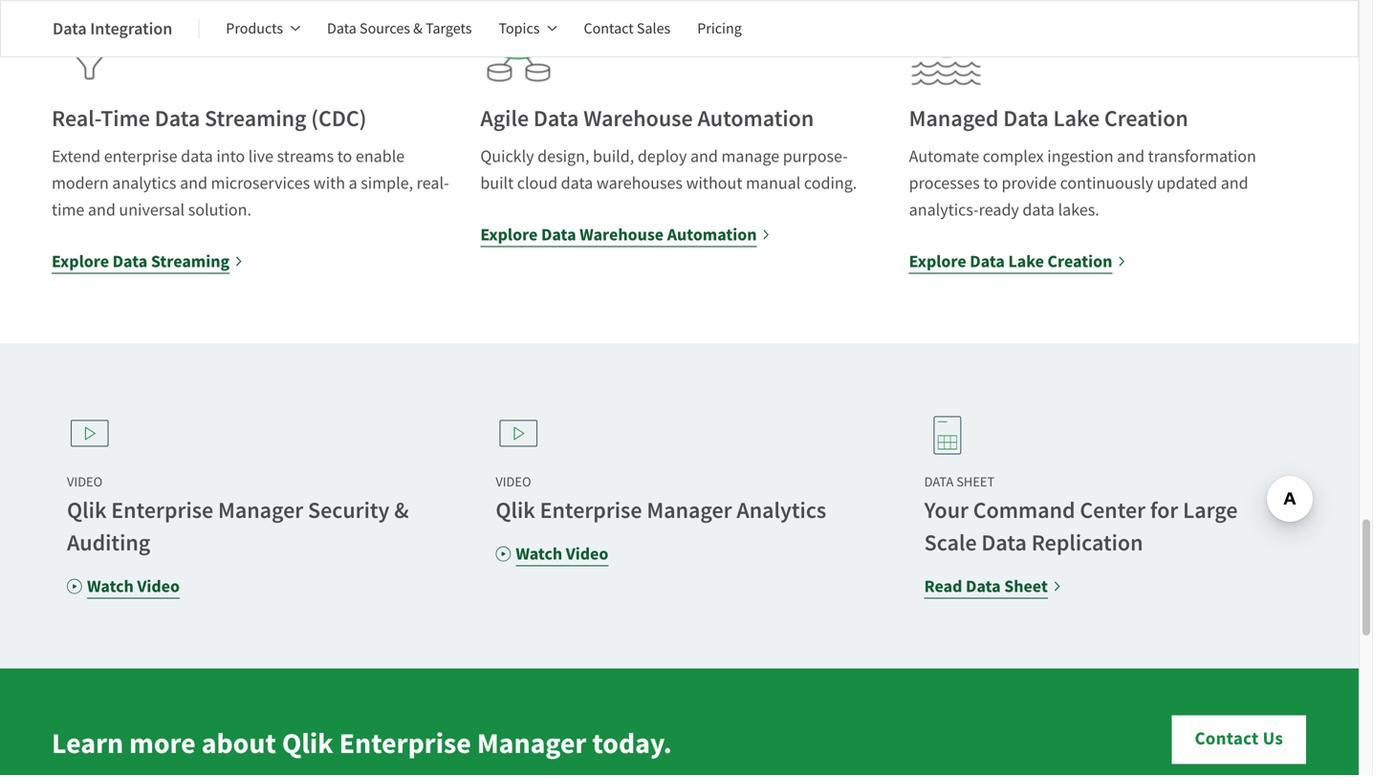 Task type: vqa. For each thing, say whether or not it's contained in the screenshot.
APPLICATION
no



Task type: describe. For each thing, give the bounding box(es) containing it.
products
[[226, 19, 283, 38]]

creation for managed data lake creation
[[1104, 104, 1188, 134]]

video qlik enterprise manager analytics
[[496, 473, 826, 526]]

simple,
[[361, 172, 413, 194]]

about
[[201, 724, 276, 763]]

analytics
[[112, 172, 176, 194]]

contact for contact sales
[[584, 19, 634, 38]]

coding.
[[804, 172, 857, 194]]

agile data warehouse automation
[[480, 104, 814, 134]]

today.
[[592, 724, 672, 763]]

contact us
[[1195, 727, 1283, 751]]

ingestion
[[1047, 146, 1114, 168]]

and up continuously
[[1117, 146, 1145, 168]]

1 horizontal spatial enterprise
[[339, 724, 471, 763]]

targets
[[426, 19, 472, 38]]

warehouse for agile
[[583, 104, 693, 134]]

analytics-
[[909, 199, 979, 221]]

data left integration on the top left of page
[[53, 17, 87, 40]]

pricing
[[697, 19, 742, 38]]

explore data warehouse automation
[[480, 223, 757, 246]]

modern
[[52, 172, 109, 194]]

data inside automate complex ingestion and transformation processes to provide continuously updated and analytics-ready data lakes.
[[1023, 199, 1055, 221]]

automate
[[909, 146, 979, 168]]

& inside data integration menu bar
[[413, 19, 423, 38]]

read data sheet
[[924, 575, 1048, 598]]

manage
[[721, 146, 779, 168]]

qlik for qlik enterprise manager analytics
[[496, 496, 535, 526]]

data inside explore data lake creation link
[[970, 250, 1005, 273]]

managed
[[909, 104, 999, 134]]

quickly
[[480, 146, 534, 168]]

data sources & targets link
[[327, 6, 472, 52]]

explore for real-
[[52, 250, 109, 273]]

data sheet your command center for large scale data replication
[[924, 473, 1238, 559]]

us
[[1263, 727, 1283, 751]]

automation for agile data warehouse automation
[[697, 104, 814, 134]]

to for real-time data streaming (cdc)
[[337, 146, 352, 168]]

complex
[[983, 146, 1044, 168]]

video for qlik enterprise manager security & auditing
[[137, 575, 180, 598]]

data integration menu bar
[[53, 6, 769, 52]]

data right the time
[[155, 104, 200, 134]]

watch video link for qlik enterprise manager security & auditing
[[67, 573, 180, 600]]

video for qlik enterprise manager analytics
[[566, 543, 608, 566]]

ready
[[979, 199, 1019, 221]]

explore for agile
[[480, 223, 538, 246]]

agile
[[480, 104, 529, 134]]

data inside explore data warehouse automation link
[[541, 223, 576, 246]]

microservices
[[211, 172, 310, 194]]

built
[[480, 172, 514, 194]]

live
[[248, 146, 273, 168]]

extend enterprise data into live streams to enable modern analytics and microservices with a simple, real- time and universal solution.
[[52, 146, 449, 221]]

sheet
[[1004, 575, 1048, 598]]

without
[[686, 172, 742, 194]]

data inside "extend enterprise data into live streams to enable modern analytics and microservices with a simple, real- time and universal solution."
[[181, 146, 213, 168]]

manager for security
[[218, 496, 303, 526]]

purpose-
[[783, 146, 848, 168]]

universal
[[119, 199, 185, 221]]

data inside data sheet your command center for large scale data replication
[[981, 528, 1027, 559]]

contact us link
[[1171, 715, 1307, 766]]

pricing link
[[697, 6, 742, 52]]

lake for explore
[[1008, 250, 1044, 273]]

deploy
[[638, 146, 687, 168]]

a
[[349, 172, 357, 194]]

enterprise for qlik enterprise manager security & auditing
[[111, 496, 213, 526]]

watch video for qlik enterprise manager analytics
[[516, 543, 608, 566]]

video qlik enterprise manager security & auditing
[[67, 473, 409, 559]]

topics
[[499, 19, 540, 38]]

center
[[1080, 496, 1146, 526]]

1 horizontal spatial qlik
[[282, 724, 333, 763]]

contact sales
[[584, 19, 670, 38]]

watch video for qlik enterprise manager security & auditing
[[87, 575, 180, 598]]

analytics
[[737, 496, 826, 526]]

sales
[[637, 19, 670, 38]]

auditing
[[67, 528, 150, 559]]

learn
[[52, 724, 124, 763]]

automation for explore data warehouse automation
[[667, 223, 757, 246]]

contact for contact us
[[1195, 727, 1259, 751]]

explore data lake creation
[[909, 250, 1112, 273]]

watch for qlik enterprise manager analytics
[[516, 543, 562, 566]]

data up design,
[[533, 104, 579, 134]]

build,
[[593, 146, 634, 168]]

integration
[[90, 17, 172, 40]]

transformation
[[1148, 146, 1256, 168]]

contact sales link
[[584, 6, 670, 52]]

warehouse for explore
[[580, 223, 664, 246]]

time
[[52, 199, 84, 221]]

processes
[[909, 172, 980, 194]]

lake for managed
[[1053, 104, 1100, 134]]

sources
[[360, 19, 410, 38]]

scale
[[924, 528, 977, 559]]

data inside data sources & targets link
[[327, 19, 357, 38]]



Task type: locate. For each thing, give the bounding box(es) containing it.
& left targets
[[413, 19, 423, 38]]

data down ready
[[970, 250, 1005, 273]]

manager
[[218, 496, 303, 526], [647, 496, 732, 526], [477, 724, 586, 763]]

manager inside video qlik enterprise manager analytics
[[647, 496, 732, 526]]

solution.
[[188, 199, 251, 221]]

data inside explore data streaming link
[[112, 250, 147, 273]]

qlik for qlik enterprise manager security & auditing
[[67, 496, 107, 526]]

manual
[[746, 172, 801, 194]]

lake up "ingestion"
[[1053, 104, 1100, 134]]

0 vertical spatial data
[[181, 146, 213, 168]]

contact left sales
[[584, 19, 634, 38]]

explore data streaming
[[52, 250, 230, 273]]

1 vertical spatial lake
[[1008, 250, 1044, 273]]

streaming
[[205, 104, 306, 134], [151, 250, 230, 273]]

lakes.
[[1058, 199, 1099, 221]]

1 horizontal spatial manager
[[477, 724, 586, 763]]

1 video from the left
[[67, 473, 102, 491]]

real-time data streaming (cdc)
[[52, 104, 367, 134]]

video down video qlik enterprise manager analytics
[[566, 543, 608, 566]]

1 vertical spatial &
[[394, 496, 409, 526]]

data down design,
[[561, 172, 593, 194]]

creation
[[1104, 104, 1188, 134], [1048, 250, 1112, 273]]

and
[[690, 146, 718, 168], [1117, 146, 1145, 168], [180, 172, 207, 194], [1221, 172, 1248, 194], [88, 199, 116, 221]]

for
[[1150, 496, 1178, 526]]

2 vertical spatial data
[[1023, 199, 1055, 221]]

0 horizontal spatial video
[[137, 575, 180, 598]]

2 horizontal spatial enterprise
[[540, 496, 642, 526]]

to for managed data lake creation
[[983, 172, 998, 194]]

1 vertical spatial watch
[[87, 575, 134, 598]]

0 horizontal spatial lake
[[1008, 250, 1044, 273]]

1 vertical spatial watch video link
[[67, 573, 180, 600]]

data integration
[[53, 17, 172, 40]]

to inside "extend enterprise data into live streams to enable modern analytics and microservices with a simple, real- time and universal solution."
[[337, 146, 352, 168]]

explore down built
[[480, 223, 538, 246]]

updated
[[1157, 172, 1217, 194]]

automate complex ingestion and transformation processes to provide continuously updated and analytics-ready data lakes.
[[909, 146, 1256, 221]]

1 horizontal spatial watch
[[516, 543, 562, 566]]

1 horizontal spatial &
[[413, 19, 423, 38]]

0 vertical spatial streaming
[[205, 104, 306, 134]]

1 horizontal spatial watch video
[[516, 543, 608, 566]]

data down the universal
[[112, 250, 147, 273]]

design,
[[538, 146, 589, 168]]

into
[[216, 146, 245, 168]]

explore for managed
[[909, 250, 966, 273]]

streaming down solution.
[[151, 250, 230, 273]]

explore data warehouse automation link
[[480, 222, 771, 248]]

0 vertical spatial video
[[566, 543, 608, 566]]

to inside automate complex ingestion and transformation processes to provide continuously updated and analytics-ready data lakes.
[[983, 172, 998, 194]]

provide
[[1002, 172, 1057, 194]]

and right time
[[88, 199, 116, 221]]

0 horizontal spatial enterprise
[[111, 496, 213, 526]]

data down 'provide'
[[1023, 199, 1055, 221]]

0 horizontal spatial qlik
[[67, 496, 107, 526]]

your
[[924, 496, 969, 526]]

contact
[[584, 19, 634, 38], [1195, 727, 1259, 751]]

streaming up "live"
[[205, 104, 306, 134]]

0 horizontal spatial to
[[337, 146, 352, 168]]

1 vertical spatial automation
[[667, 223, 757, 246]]

data
[[181, 146, 213, 168], [561, 172, 593, 194], [1023, 199, 1055, 221]]

enable
[[356, 146, 405, 168]]

& right security
[[394, 496, 409, 526]]

2 horizontal spatial manager
[[647, 496, 732, 526]]

0 vertical spatial automation
[[697, 104, 814, 134]]

qlik inside video qlik enterprise manager analytics
[[496, 496, 535, 526]]

video for qlik enterprise manager analytics
[[496, 473, 531, 491]]

to up a at the top left of page
[[337, 146, 352, 168]]

1 vertical spatial data
[[561, 172, 593, 194]]

2 horizontal spatial explore
[[909, 250, 966, 273]]

enterprise inside video qlik enterprise manager security & auditing
[[111, 496, 213, 526]]

security
[[308, 496, 390, 526]]

qlik inside video qlik enterprise manager security & auditing
[[67, 496, 107, 526]]

enterprise
[[104, 146, 177, 168]]

explore down time
[[52, 250, 109, 273]]

warehouse inside explore data warehouse automation link
[[580, 223, 664, 246]]

data sources & targets
[[327, 19, 472, 38]]

2 horizontal spatial data
[[1023, 199, 1055, 221]]

continuously
[[1060, 172, 1153, 194]]

1 horizontal spatial data
[[561, 172, 593, 194]]

explore data lake creation link
[[909, 248, 1127, 275]]

0 horizontal spatial watch video link
[[67, 573, 180, 600]]

creation down lakes.
[[1048, 250, 1112, 273]]

data down command on the bottom
[[981, 528, 1027, 559]]

warehouses
[[596, 172, 683, 194]]

2 horizontal spatial qlik
[[496, 496, 535, 526]]

enterprise inside video qlik enterprise manager analytics
[[540, 496, 642, 526]]

and down transformation on the top of page
[[1221, 172, 1248, 194]]

and up the without
[[690, 146, 718, 168]]

large
[[1183, 496, 1238, 526]]

0 vertical spatial watch
[[516, 543, 562, 566]]

0 horizontal spatial manager
[[218, 496, 303, 526]]

replication
[[1031, 528, 1143, 559]]

topics link
[[499, 6, 557, 52]]

read
[[924, 575, 962, 598]]

0 horizontal spatial video
[[67, 473, 102, 491]]

data inside quickly design, build, deploy and manage purpose- built cloud data warehouses without manual coding.
[[561, 172, 593, 194]]

0 vertical spatial watch video link
[[496, 541, 608, 568]]

0 vertical spatial watch video
[[516, 543, 608, 566]]

0 vertical spatial lake
[[1053, 104, 1100, 134]]

enterprise for qlik enterprise manager analytics
[[540, 496, 642, 526]]

learn more about qlik enterprise manager today.
[[52, 724, 672, 763]]

video down auditing at bottom left
[[137, 575, 180, 598]]

watch video
[[516, 543, 608, 566], [87, 575, 180, 598]]

to up ready
[[983, 172, 998, 194]]

& inside video qlik enterprise manager security & auditing
[[394, 496, 409, 526]]

1 vertical spatial contact
[[1195, 727, 1259, 751]]

command
[[973, 496, 1075, 526]]

managed data lake creation
[[909, 104, 1188, 134]]

data down cloud
[[541, 223, 576, 246]]

automation down the without
[[667, 223, 757, 246]]

data left sources
[[327, 19, 357, 38]]

automation
[[697, 104, 814, 134], [667, 223, 757, 246]]

data up complex
[[1003, 104, 1049, 134]]

manager inside video qlik enterprise manager security & auditing
[[218, 496, 303, 526]]

1 horizontal spatial video
[[496, 473, 531, 491]]

0 vertical spatial to
[[337, 146, 352, 168]]

manager for analytics
[[647, 496, 732, 526]]

lake down ready
[[1008, 250, 1044, 273]]

lake
[[1053, 104, 1100, 134], [1008, 250, 1044, 273]]

1 vertical spatial to
[[983, 172, 998, 194]]

0 horizontal spatial watch video
[[87, 575, 180, 598]]

enterprise
[[111, 496, 213, 526], [540, 496, 642, 526], [339, 724, 471, 763]]

data left the into
[[181, 146, 213, 168]]

1 horizontal spatial lake
[[1053, 104, 1100, 134]]

watch for qlik enterprise manager security & auditing
[[87, 575, 134, 598]]

&
[[413, 19, 423, 38], [394, 496, 409, 526]]

explore down the analytics-
[[909, 250, 966, 273]]

1 horizontal spatial to
[[983, 172, 998, 194]]

extend
[[52, 146, 100, 168]]

more
[[129, 724, 196, 763]]

products link
[[226, 6, 300, 52]]

sheet
[[956, 473, 995, 491]]

0 vertical spatial contact
[[584, 19, 634, 38]]

quickly design, build, deploy and manage purpose- built cloud data warehouses without manual coding.
[[480, 146, 857, 194]]

contact left us
[[1195, 727, 1259, 751]]

1 vertical spatial video
[[137, 575, 180, 598]]

and up solution.
[[180, 172, 207, 194]]

0 horizontal spatial &
[[394, 496, 409, 526]]

2 video from the left
[[496, 473, 531, 491]]

video inside video qlik enterprise manager analytics
[[496, 473, 531, 491]]

0 horizontal spatial explore
[[52, 250, 109, 273]]

contact inside data integration menu bar
[[584, 19, 634, 38]]

(cdc)
[[311, 104, 367, 134]]

0 horizontal spatial contact
[[584, 19, 634, 38]]

creation up transformation on the top of page
[[1104, 104, 1188, 134]]

real-
[[417, 172, 449, 194]]

video inside video qlik enterprise manager security & auditing
[[67, 473, 102, 491]]

qlik
[[67, 496, 107, 526], [496, 496, 535, 526], [282, 724, 333, 763]]

warehouse down the warehouses
[[580, 223, 664, 246]]

and inside quickly design, build, deploy and manage purpose- built cloud data warehouses without manual coding.
[[690, 146, 718, 168]]

1 vertical spatial creation
[[1048, 250, 1112, 273]]

to
[[337, 146, 352, 168], [983, 172, 998, 194]]

0 horizontal spatial watch
[[87, 575, 134, 598]]

1 horizontal spatial contact
[[1195, 727, 1259, 751]]

warehouse
[[583, 104, 693, 134], [580, 223, 664, 246]]

1 horizontal spatial watch video link
[[496, 541, 608, 568]]

warehouse up deploy
[[583, 104, 693, 134]]

1 vertical spatial watch video
[[87, 575, 180, 598]]

data right read
[[966, 575, 1001, 598]]

watch video link
[[496, 541, 608, 568], [67, 573, 180, 600]]

time
[[101, 104, 150, 134]]

1 vertical spatial streaming
[[151, 250, 230, 273]]

data
[[924, 473, 954, 491]]

automation up 'manage'
[[697, 104, 814, 134]]

creation for explore data lake creation
[[1048, 250, 1112, 273]]

video for qlik enterprise manager security & auditing
[[67, 473, 102, 491]]

0 vertical spatial &
[[413, 19, 423, 38]]

0 vertical spatial warehouse
[[583, 104, 693, 134]]

cloud
[[517, 172, 558, 194]]

explore data streaming link
[[52, 248, 244, 275]]

1 horizontal spatial video
[[566, 543, 608, 566]]

0 vertical spatial creation
[[1104, 104, 1188, 134]]

1 horizontal spatial explore
[[480, 223, 538, 246]]

watch video link for qlik enterprise manager analytics
[[496, 541, 608, 568]]

streams
[[277, 146, 334, 168]]

1 vertical spatial warehouse
[[580, 223, 664, 246]]

read data sheet link
[[924, 573, 1062, 600]]

explore
[[480, 223, 538, 246], [52, 250, 109, 273], [909, 250, 966, 273]]

with
[[313, 172, 345, 194]]

data inside read data sheet link
[[966, 575, 1001, 598]]

real-
[[52, 104, 101, 134]]

0 horizontal spatial data
[[181, 146, 213, 168]]



